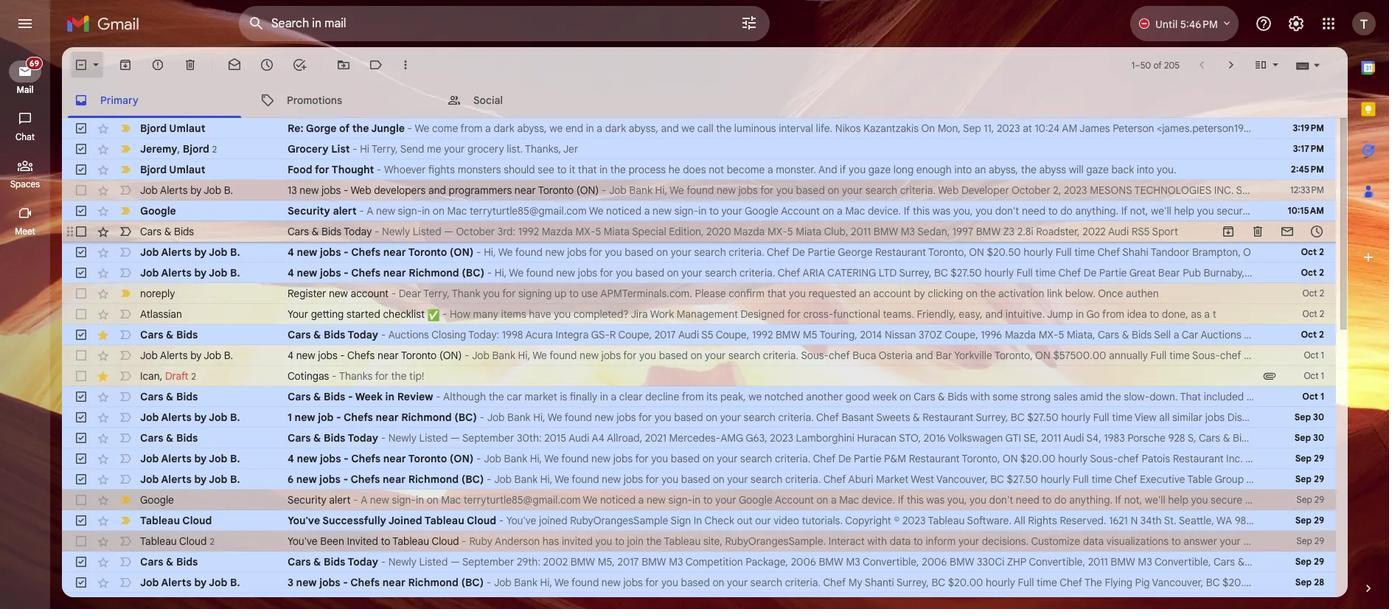 Task type: locate. For each thing, give the bounding box(es) containing it.
1 data from the left
[[890, 535, 911, 548]]

today for newly listed — october 3rd: 1992 mazda mx-5 miata special edition, 2020 mazda mx-5 miata club, 2011 bmw m3 sedan, 1997 bmw z3 2.8i roadster, 2022 audi rs5 sport
[[344, 225, 372, 238]]

this up sedan,
[[913, 204, 930, 218]]

2 vertical spatial —
[[451, 555, 460, 569]]

3 cars & bids from the top
[[140, 390, 198, 404]]

criteria. down cars & bids today - newly listed — october 3rd: 1992 mazda mx-5 miata special edition, 2020 mazda mx-5 miata club, 2011 bmw m3 sedan, 1997 bmw z3 2.8i roadster, 2022 audi rs5 sport
[[729, 246, 765, 259]]

None checkbox
[[74, 58, 89, 72], [74, 121, 89, 136], [74, 162, 89, 177], [74, 183, 89, 198], [74, 224, 89, 239], [74, 245, 89, 260], [74, 286, 89, 301], [74, 307, 89, 322], [74, 328, 89, 342], [74, 348, 89, 363], [74, 410, 89, 425], [74, 451, 89, 466], [74, 472, 89, 487], [74, 513, 89, 528], [74, 596, 89, 609], [74, 58, 89, 72], [74, 121, 89, 136], [74, 162, 89, 177], [74, 183, 89, 198], [74, 224, 89, 239], [74, 245, 89, 260], [74, 286, 89, 301], [74, 307, 89, 322], [74, 328, 89, 342], [74, 348, 89, 363], [74, 410, 89, 425], [74, 451, 89, 466], [74, 472, 89, 487], [74, 513, 89, 528], [74, 596, 89, 609]]

into left you.
[[1137, 163, 1155, 176]]

1 vertical spatial —
[[451, 432, 460, 445]]

2023 right ©
[[903, 514, 926, 527]]

bmw up ltd
[[874, 225, 899, 238]]

1 horizontal spatial miata
[[796, 225, 822, 238]]

come
[[432, 122, 458, 135]]

yorkville
[[955, 349, 993, 362]]

of inside row
[[339, 122, 350, 135]]

mark as read image
[[227, 58, 242, 72]]

the left tip!
[[391, 370, 407, 383]]

0 vertical spatial of
[[1154, 59, 1162, 70]]

4 for 4 new jobs - chefs near toronto (on) - hi, we found new jobs for you based on your search criteria. chef de partie george restaurant toronto, on $20.50 hourly full time chef shahi tandoor brampton, o
[[288, 246, 294, 259]]

job alerts by job b. for 4 new jobs - chefs near toronto (on) - job bank hi, we found new jobs for you based on your search criteria. sous-chef buca osteria and bar yorkville toronto, on $57500.00 annually full time sous-chef no small feast inc toronto, on 
[[140, 349, 233, 362]]

surrey,
[[900, 266, 932, 280], [976, 411, 1009, 424], [897, 576, 929, 589]]

your
[[288, 308, 308, 321]]

a for 10:15 am
[[367, 204, 374, 218]]

1 security from the top
[[288, 204, 330, 218]]

navigation containing mail
[[0, 47, 52, 609]]

roadster,
[[1037, 225, 1081, 238]]

2 sep 30 from the top
[[1295, 432, 1325, 443]]

toggle split pane mode image
[[1254, 58, 1269, 72]]

29
[[1315, 453, 1325, 464], [1315, 474, 1325, 485], [1315, 494, 1325, 505], [1315, 515, 1325, 526], [1315, 536, 1325, 547], [1315, 556, 1325, 567]]

criteria. down long
[[900, 184, 936, 197]]

1 umlaut from the top
[[169, 122, 205, 135]]

0 vertical spatial 2017
[[655, 328, 676, 342]]

1 vertical spatial secure
[[1211, 494, 1243, 507]]

hi
[[360, 142, 370, 156]]

sep 29 for security alert - a new sign-in on mac terryturtle85@gmail.com we noticed a new sign-in to your google account on a mac device. if this was you, you don't need to do anything. if not, we'll help you secure your
[[1297, 494, 1325, 505]]

abyss,
[[517, 122, 547, 135], [629, 122, 659, 135], [989, 163, 1019, 176]]

0 vertical spatial oct 1
[[1305, 350, 1325, 361]]

8 job alerts by job b. from the top
[[140, 576, 240, 589]]

2 bjord umlaut from the top
[[140, 163, 205, 176]]

cloud
[[182, 514, 212, 527], [467, 514, 497, 527], [179, 534, 207, 548], [432, 535, 459, 548]]

osteria
[[879, 349, 913, 362]]

sep 29 up the share
[[1296, 515, 1325, 526]]

0 horizontal spatial convertible,
[[863, 555, 920, 569]]

full up reserved.
[[1073, 473, 1089, 486]]

1 vertical spatial de
[[1084, 266, 1097, 280]]

5 row from the top
[[62, 201, 1337, 221]]

chef down the lamborghini
[[813, 452, 836, 465]]

4 cars & bids from the top
[[140, 432, 198, 445]]

we'll for sep 29
[[1146, 494, 1166, 507]]

1 horizontal spatial into
[[1137, 163, 1155, 176]]

1 horizontal spatial data
[[1083, 535, 1104, 548]]

0 vertical spatial you,
[[954, 204, 973, 218]]

(bc) up the thank
[[462, 266, 485, 280]]

alerts for 4 new jobs - chefs near toronto (on) - hi, we found new jobs for you based on your search criteria. chef de partie george restaurant toronto, on $20.50 hourly full time chef shahi tandoor brampton, o
[[161, 246, 192, 259]]

coupe, down the jira
[[619, 328, 652, 342]]

need up 2.8i
[[1022, 204, 1046, 218]]

2 30 from the top
[[1314, 432, 1325, 443]]

0 vertical spatial terryturtle85@gmail.com
[[470, 204, 587, 218]]

monster.
[[776, 163, 817, 176]]

oct 2
[[1302, 246, 1325, 257], [1302, 267, 1325, 278], [1303, 288, 1325, 299], [1303, 308, 1325, 319], [1302, 329, 1325, 340]]

from right go
[[1103, 308, 1125, 321]]

0 horizontal spatial miata
[[604, 225, 630, 238]]

sell down done,
[[1155, 328, 1172, 342]]

1 miata from the left
[[604, 225, 630, 238]]

partie
[[808, 246, 836, 259], [1100, 266, 1127, 280], [854, 452, 882, 465]]

2014
[[860, 328, 883, 342]]

bank for job bank hi, we found new jobs for you based on your search criteria. chef basant sweets & restaurant surrey, bc $27.50 hourly full time view all similar jobs discover the five key steps you sho
[[508, 411, 531, 424]]

process
[[629, 163, 666, 176]]

miata
[[604, 225, 630, 238], [796, 225, 822, 238]]

23 row from the top
[[62, 572, 1390, 593]]

you've up the share
[[1304, 514, 1334, 527]]

listed for newly listed — october 3rd: 1992 mazda mx-5 miata special edition, 2020 mazda mx-5 miata club, 2011 bmw m3 sedan, 1997 bmw z3 2.8i roadster, 2022 audi rs5 sport
[[413, 225, 442, 238]]

terryturtle85@gmail.com up the joined
[[464, 494, 581, 507]]

cars & bids for cars & bids today - newly listed — september 30th: 2015 audi a4 allroad, 2021 mercedes-amg g63, 2023 lamborghini huracan sto, 2016 volkswagen gti se, 2011 audi s4, 1983 porsche 928 s, cars & bids sell a car newly
[[140, 432, 198, 445]]

by for 4 new jobs - chefs near toronto (on) - hi, we found new jobs for you based on your search criteria. chef de partie george restaurant toronto, on $20.50 hourly full time chef shahi tandoor brampton, o
[[194, 246, 207, 259]]

terry,
[[372, 142, 398, 156], [424, 287, 450, 300]]

0 vertical spatial security alert - a new sign-in on mac terryturtle85@gmail.com we noticed a new sign-in to your google account on a mac device. if this was you, you don't need to do anything. if not, we'll help you secure your
[[288, 204, 1273, 218]]

(bc) for 1 new job - chefs near richmond (bc)
[[455, 411, 477, 424]]

great
[[1130, 266, 1156, 280]]

account down monster.
[[781, 204, 820, 218]]

b. for 3 new jobs - chefs near richmond (bc) - job bank hi, we found new jobs for you based on your search criteria. chef my shanti surrey, bc $20.00 hourly full time chef the flying pig vancouver, bc $20.00 to $23.00 hourly (to be neg
[[230, 576, 240, 589]]

its
[[707, 390, 718, 404]]

advanced search options image
[[735, 8, 764, 38]]

5 job alerts by job b. from the top
[[140, 411, 240, 424]]

time
[[1075, 246, 1096, 259], [1036, 266, 1057, 280], [1170, 349, 1191, 362], [1113, 411, 1133, 424], [1092, 473, 1113, 486], [1037, 576, 1058, 589]]

by
[[190, 184, 202, 197], [194, 246, 207, 259], [194, 266, 207, 280], [914, 287, 926, 300], [190, 349, 202, 362], [194, 411, 207, 424], [194, 452, 207, 465], [194, 473, 207, 486], [194, 576, 207, 589]]

developer
[[962, 184, 1010, 197]]

1 vertical spatial september
[[462, 555, 514, 569]]

, for jeremy
[[177, 142, 180, 155]]

1 horizontal spatial de
[[839, 452, 852, 465]]

work
[[651, 308, 674, 321]]

full down zhp
[[1018, 576, 1035, 589]]

invited
[[347, 535, 378, 548]]

29 for you've been invited to tableau cloud - ruby anderson has invited you to join the tableau site, rubyorangessample. interact with data to inform your decisions. customize data visualizations to answer your questions. share discoveries to
[[1315, 536, 1325, 547]]

help for 10:15 am
[[1175, 204, 1195, 218]]

1 auctions from the left
[[389, 328, 429, 342]]

6
[[288, 473, 294, 486]]

— for 29th:
[[451, 555, 460, 569]]

g63,
[[746, 432, 768, 445]]

0 horizontal spatial mazda
[[542, 225, 573, 238]]

t
[[1213, 308, 1217, 321]]

october left 2,
[[1012, 184, 1051, 197]]

7 job alerts by job b. from the top
[[140, 473, 240, 486]]

2 horizontal spatial sous-
[[1193, 349, 1221, 362]]

2 security from the top
[[288, 494, 327, 507]]

terryturtle85@gmail.com
[[470, 204, 587, 218], [464, 494, 581, 507]]

1 horizontal spatial dark
[[605, 122, 626, 135]]

1992 right 3rd: on the top of the page
[[518, 225, 539, 238]]

oct 2 for hi, we found new jobs for you based on your search criteria. chef de partie george restaurant toronto, on $20.50 hourly full time chef shahi tandoor brampton, o
[[1302, 246, 1325, 257]]

ruby
[[469, 535, 493, 548]]

key
[[1309, 411, 1325, 424]]

28
[[1315, 577, 1325, 588]]

into right enough
[[955, 163, 972, 176]]

bear
[[1159, 266, 1181, 280]]

and
[[819, 163, 838, 176]]

(on)
[[577, 184, 599, 197], [450, 246, 474, 259], [440, 349, 462, 362], [450, 452, 474, 465]]

b. for 6 new jobs - chefs near richmond (bc) - job bank hi, we found new jobs for you based on your search criteria. chef aburi market west vancouver, bc $27.50 hourly full time chef executive table group vancouver, bc $85000.00 ann
[[230, 473, 240, 486]]

2 vertical spatial surrey,
[[897, 576, 929, 589]]

device. up copyright
[[862, 494, 896, 507]]

navigation
[[0, 47, 52, 609]]

2 4 from the top
[[288, 266, 294, 280]]

oct 1 up 'key'
[[1303, 391, 1325, 402]]

toolbar
[[1214, 224, 1332, 239]]

row
[[62, 118, 1351, 139], [62, 139, 1337, 159], [62, 159, 1337, 180], [62, 180, 1390, 201], [62, 201, 1337, 221], [62, 221, 1337, 242], [62, 242, 1337, 263], [62, 263, 1337, 283], [62, 283, 1337, 304], [62, 304, 1337, 325], [62, 325, 1337, 345], [62, 345, 1390, 366], [62, 366, 1337, 387], [62, 387, 1360, 407], [62, 407, 1390, 428], [62, 428, 1337, 449], [62, 449, 1390, 469], [62, 469, 1390, 490], [62, 490, 1337, 510], [62, 510, 1364, 531], [62, 531, 1390, 552], [62, 552, 1377, 572], [62, 572, 1390, 593], [62, 593, 1337, 609]]

0 horizontal spatial into
[[955, 163, 972, 176]]

my
[[849, 576, 863, 589]]

cars & bids for cars & bids today - auctions closing today: 1998 acura integra gs-r coupe, 2017 audi s5 coupe, 1992 bmw m5 touring, 2014 nissan 370z coupe, 1996 mazda mx-5 miata, cars & bids sell a car auctions closing today bids
[[140, 328, 198, 342]]

0 vertical spatial not,
[[1131, 204, 1149, 218]]

2 miata from the left
[[796, 225, 822, 238]]

1 horizontal spatial coupe,
[[716, 328, 750, 342]]

the left car
[[489, 390, 504, 404]]

have
[[529, 308, 552, 321]]

2017 down work
[[655, 328, 676, 342]]

cars & bids today - newly listed — october 3rd: 1992 mazda mx-5 miata special edition, 2020 mazda mx-5 miata club, 2011 bmw m3 sedan, 1997 bmw z3 2.8i roadster, 2022 audi rs5 sport
[[288, 225, 1179, 238]]

1 security alert - a new sign-in on mac terryturtle85@gmail.com we noticed a new sign-in to your google account on a mac device. if this was you, you don't need to do anything. if not, we'll help you secure your from the top
[[288, 204, 1273, 218]]

0 vertical spatial secure
[[1217, 204, 1249, 218]]

delete image
[[183, 58, 198, 72]]

account for 10:15 am
[[781, 204, 820, 218]]

1 into from the left
[[955, 163, 972, 176]]

sep 29 for you've been invited to tableau cloud - ruby anderson has invited you to join the tableau site, rubyorangessample. interact with data to inform your decisions. customize data visualizations to answer your questions. share discoveries to
[[1297, 536, 1325, 547]]

the up hi
[[352, 122, 369, 135]]

you, up inform at the bottom of the page
[[948, 494, 967, 507]]

bc up gti
[[1011, 411, 1025, 424]]

1 horizontal spatial from
[[682, 390, 704, 404]]

once
[[1099, 287, 1124, 300]]

b. for 1 new job - chefs near richmond (bc) - job bank hi, we found new jobs for you based on your search criteria. chef basant sweets & restaurant surrey, bc $27.50 hourly full time view all similar jobs discover the five key steps you sho
[[230, 411, 240, 424]]

2 row from the top
[[62, 139, 1337, 159]]

alerts for 4 new jobs - chefs near toronto (on) - job bank hi, we found new jobs for you based on your search criteria. sous-chef buca osteria and bar yorkville toronto, on $57500.00 annually full time sous-chef no small feast inc toronto, on 
[[160, 349, 188, 362]]

we
[[550, 122, 563, 135], [682, 122, 695, 135], [749, 390, 762, 404]]

need for 10:15 am
[[1022, 204, 1046, 218]]

69 link
[[9, 57, 43, 83]]

0 vertical spatial sep 30
[[1295, 412, 1325, 423]]

noticed for sep 29
[[600, 494, 636, 507]]

2 vertical spatial partie
[[854, 452, 882, 465]]

2 job alerts by job b. from the top
[[140, 246, 240, 259]]

near for job bank hi, we found new jobs for you based on your search criteria. chef de partie p&m restaurant toronto, on $20.00 hourly sous-chef patois restaurant inc. toronto, on $19.00 to $23.00 h
[[383, 452, 406, 465]]

you.
[[1157, 163, 1177, 176]]

do up roadster,
[[1061, 204, 1073, 218]]

p&m
[[885, 452, 907, 465]]

tab list containing primary
[[62, 83, 1349, 118]]

richmond up joined
[[408, 473, 459, 486]]

chef down 1983
[[1118, 452, 1140, 465]]

convertible, down 'customize'
[[1029, 555, 1086, 569]]

catering
[[828, 266, 877, 280]]

9 row from the top
[[62, 283, 1337, 304]]

competition
[[686, 555, 743, 569]]

2 security alert - a new sign-in on mac terryturtle85@gmail.com we noticed a new sign-in to your google account on a mac device. if this was you, you don't need to do anything. if not, we'll help you secure your from the top
[[288, 494, 1267, 507]]

today for auctions closing today: 1998 acura integra gs-r coupe, 2017 audi s5 coupe, 1992 bmw m5 touring, 2014 nissan 370z coupe, 1996 mazda mx-5 miata, cars & bids sell a car auctions closing today bids
[[348, 328, 379, 342]]

7 row from the top
[[62, 242, 1337, 263]]

4 4 from the top
[[288, 452, 294, 465]]

0 vertical spatial don't
[[996, 204, 1020, 218]]

chat
[[15, 131, 35, 142]]

mazda
[[542, 225, 573, 238], [734, 225, 765, 238], [1005, 328, 1037, 342]]

24 row from the top
[[62, 593, 1337, 609]]

0 horizontal spatial ,
[[160, 369, 163, 382]]

convertible,
[[863, 555, 920, 569], [1029, 555, 1086, 569], [1155, 555, 1212, 569]]

cars & bids for cars & bids - week in review - although the car market is finally in a clear decline from its peak, we notched another good week on cars & bids with some strong sales amid the slow-down. that included a 2013 dodge viper gts
[[140, 390, 198, 404]]

october
[[1012, 184, 1051, 197], [456, 225, 495, 238]]

primary tab
[[62, 83, 247, 118]]

chef down touring,
[[829, 349, 850, 362]]

by for 4 new jobs - chefs near toronto (on) - job bank hi, we found new jobs for you based on your search criteria. sous-chef buca osteria and bar yorkville toronto, on $57500.00 annually full time sous-chef no small feast inc toronto, on 
[[190, 349, 202, 362]]

2011 up george at the right top of the page
[[851, 225, 871, 238]]

2 cars & bids from the top
[[140, 328, 198, 342]]

— for 30th:
[[451, 432, 460, 445]]

0 vertical spatial 30
[[1314, 412, 1325, 423]]

noticed for 10:15 am
[[606, 204, 642, 218]]

tableau cloud
[[140, 514, 212, 527]]

was for sep 29
[[927, 494, 945, 507]]

device. for 10:15 am
[[868, 204, 902, 218]]

richmond for 3 new jobs - chefs near richmond (bc)
[[408, 576, 459, 589]]

activation
[[999, 287, 1045, 300]]

spaces heading
[[0, 179, 50, 190]]

1 bjord umlaut from the top
[[140, 122, 205, 135]]

1 vertical spatial partie
[[1100, 266, 1127, 280]]

1 vertical spatial with
[[868, 535, 888, 548]]

grocery list - hi terry, send me your grocery list. thanks, jer
[[288, 142, 579, 156]]

hi, down 1998
[[518, 349, 530, 362]]

20 row from the top
[[62, 510, 1364, 531]]

29 for you've successfully joined tableau cloud - you've joined rubyorangessample sign in check out our video tutorials. copyright © 2023 tableau software. all rights reserved. 1621 n 34th st. seattle, wa 98103 privacy. you've got it.
[[1315, 515, 1325, 526]]

0 vertical spatial terry,
[[372, 142, 398, 156]]

30 down 'key'
[[1314, 432, 1325, 443]]

to up 2020
[[710, 204, 719, 218]]

sell down "questions."
[[1271, 555, 1287, 569]]

auctions down checklist
[[389, 328, 429, 342]]

main content containing primary
[[62, 47, 1390, 609]]

1 vertical spatial $23.00
[[1273, 576, 1307, 589]]

a up successfully
[[361, 494, 368, 507]]

2 auctions from the left
[[1201, 328, 1242, 342]]

device. down long
[[868, 204, 902, 218]]

don't up software.
[[990, 494, 1014, 507]]

don't for sep 29
[[990, 494, 1014, 507]]

, left draft
[[160, 369, 163, 382]]

alert for sep 29
[[329, 494, 351, 507]]

cars & bids for cars & bids today - newly listed — october 3rd: 1992 mazda mx-5 miata special edition, 2020 mazda mx-5 miata club, 2011 bmw m3 sedan, 1997 bmw z3 2.8i roadster, 2022 audi rs5 sport
[[140, 225, 194, 238]]

help for sep 29
[[1169, 494, 1189, 507]]

0 vertical spatial this
[[913, 204, 930, 218]]

developers
[[374, 184, 426, 197]]

0 vertical spatial car
[[1182, 328, 1199, 342]]

4 job alerts by job b. from the top
[[140, 349, 233, 362]]

2 2006 from the left
[[922, 555, 948, 569]]

0 horizontal spatial web
[[351, 184, 372, 197]]

1 cars & bids from the top
[[140, 225, 194, 238]]

richmond for 4 new jobs - chefs near richmond (bc)
[[409, 266, 459, 280]]

not,
[[1131, 204, 1149, 218], [1125, 494, 1143, 507]]

0 vertical spatial an
[[975, 163, 987, 176]]

with left some
[[971, 390, 991, 404]]

2 horizontal spatial from
[[1103, 308, 1125, 321]]

shanti
[[865, 576, 895, 589]]

sign- up edition,
[[675, 204, 699, 218]]

alerts for 3 new jobs - chefs near richmond (bc) - job bank hi, we found new jobs for you based on your search criteria. chef my shanti surrey, bc $20.00 hourly full time chef the flying pig vancouver, bc $20.00 to $23.00 hourly (to be neg
[[161, 576, 192, 589]]

listed
[[413, 225, 442, 238], [419, 432, 448, 445], [419, 555, 448, 569], [1348, 555, 1377, 569]]

0 vertical spatial sell
[[1155, 328, 1172, 342]]

1 vertical spatial account
[[775, 494, 814, 507]]

a up special
[[645, 204, 650, 218]]

hi, down 2002
[[540, 576, 553, 589]]

an up functional
[[859, 287, 871, 300]]

1 horizontal spatial with
[[971, 390, 991, 404]]

mx- up 4 new jobs - chefs near toronto (on) - hi, we found new jobs for you based on your search criteria. chef de partie george restaurant toronto, on $20.50 hourly full time chef shahi tandoor brampton, o
[[768, 225, 788, 238]]

1 account from the left
[[351, 287, 389, 300]]

september for 29th:
[[462, 555, 514, 569]]

1 horizontal spatial 1992
[[752, 328, 773, 342]]

&
[[164, 225, 171, 238], [312, 225, 319, 238], [166, 328, 174, 342], [314, 328, 321, 342], [1123, 328, 1130, 342], [166, 390, 174, 404], [314, 390, 321, 404], [938, 390, 946, 404], [913, 411, 920, 424], [166, 432, 174, 445], [314, 432, 321, 445], [1224, 432, 1231, 445], [166, 555, 174, 569], [314, 555, 321, 569], [1238, 555, 1246, 569]]

$27.50
[[951, 266, 982, 280], [1028, 411, 1059, 424], [1007, 473, 1039, 486]]

today down the week
[[348, 432, 379, 445]]

mac
[[447, 204, 467, 218], [846, 204, 866, 218], [441, 494, 461, 507], [840, 494, 860, 507]]

5 cars & bids from the top
[[140, 555, 198, 569]]

0 vertical spatial was
[[933, 204, 951, 218]]

thu, sep 28, 2023, 5:33 pm element
[[1296, 596, 1325, 609]]

mazda up 4 new jobs - chefs near toronto (on) - hi, we found new jobs for you based on your search criteria. chef de partie george restaurant toronto, on $20.50 hourly full time chef shahi tandoor brampton, o
[[734, 225, 765, 238]]

1 horizontal spatial ,
[[177, 142, 180, 155]]

0 horizontal spatial de
[[793, 246, 805, 259]]

$20.00 down "questions."
[[1223, 576, 1258, 589]]

chef left no
[[1221, 349, 1242, 362]]

secure up wa
[[1211, 494, 1243, 507]]

2 web from the left
[[938, 184, 959, 197]]

to down st.
[[1172, 535, 1182, 548]]

alerts for 4 new jobs - chefs near richmond (bc) - hi, we found new jobs for you based on your search criteria. chef aria catering ltd surrey, bc $27.50 hourly full time chef de partie great bear pub burnaby, bc
[[161, 266, 192, 280]]

2 horizontal spatial mx-
[[1039, 328, 1059, 342]]

today down 'thought' on the left top of the page
[[344, 225, 372, 238]]

2017 down join
[[618, 555, 639, 569]]

0 vertical spatial 1992
[[518, 225, 539, 238]]

bjord umlaut for food for thought
[[140, 163, 205, 176]]

(bc)
[[462, 266, 485, 280], [455, 411, 477, 424], [462, 473, 484, 486], [461, 576, 484, 589]]

0 horizontal spatial october
[[456, 225, 495, 238]]

search in mail image
[[243, 10, 270, 37]]

16 row from the top
[[62, 428, 1337, 449]]

2 closing from the left
[[1245, 328, 1279, 342]]

toronto down the review
[[409, 452, 447, 465]]

4 row from the top
[[62, 180, 1390, 201]]

richmond up 'dear'
[[409, 266, 459, 280]]

we'll for 10:15 am
[[1152, 204, 1172, 218]]

3 4 from the top
[[288, 349, 294, 362]]

13 row from the top
[[62, 366, 1337, 387]]

main content
[[62, 47, 1390, 609]]

time down s4,
[[1092, 473, 1113, 486]]

15 row from the top
[[62, 407, 1390, 428]]

job alerts by job b. for 4 new jobs - chefs near richmond (bc) - hi, we found new jobs for you based on your search criteria. chef aria catering ltd surrey, bc $27.50 hourly full time chef de partie great bear pub burnaby, bc
[[140, 266, 240, 280]]

nissan
[[885, 328, 917, 342]]

0 vertical spatial anything.
[[1076, 204, 1119, 218]]

listed down joined
[[419, 555, 448, 569]]

0 vertical spatial device.
[[868, 204, 902, 218]]

1 vertical spatial bjord umlaut
[[140, 163, 205, 176]]

2011 right 'se,'
[[1042, 432, 1062, 445]]

chefs for 1 new job - chefs near richmond (bc) - job bank hi, we found new jobs for you based on your search criteria. chef basant sweets & restaurant surrey, bc $27.50 hourly full time view all similar jobs discover the five key steps you sho
[[344, 411, 373, 424]]

newly for newly listed — october 3rd: 1992 mazda mx-5 miata special edition, 2020 mazda mx-5 miata club, 2011 bmw m3 sedan, 1997 bmw z3 2.8i roadster, 2022 audi rs5 sport
[[382, 225, 410, 238]]

questions.
[[1244, 535, 1292, 548]]

1 vertical spatial this
[[907, 494, 924, 507]]

1 vertical spatial terry,
[[424, 287, 450, 300]]

auctions down t
[[1201, 328, 1242, 342]]

ann
[[1375, 473, 1390, 486]]

1 right feast
[[1322, 350, 1325, 361]]

security alert - a new sign-in on mac terryturtle85@gmail.com we noticed a new sign-in to your google account on a mac device. if this was you, you don't need to do anything. if not, we'll help you secure your up 4 new jobs - chefs near toronto (on) - hi, we found new jobs for you based on your search criteria. chef de partie george restaurant toronto, on $20.50 hourly full time chef shahi tandoor brampton, o
[[288, 204, 1273, 218]]

bank for job bank hi, we found new jobs for you based on your search criteria. chef aburi market west vancouver, bc $27.50 hourly full time chef executive table group vancouver, bc $85000.00 ann
[[515, 473, 538, 486]]

account for sep 29
[[775, 494, 814, 507]]

1 30 from the top
[[1314, 412, 1325, 423]]

surrey, right shanti
[[897, 576, 929, 589]]

$57500.00
[[1054, 349, 1107, 362]]

umlaut for food for thought - whoever fights monsters should see to it that in the process he does not become a monster. and if you gaze long enough into an abyss, the abyss will gaze back into you.
[[169, 163, 205, 176]]

near for hi, we found new jobs for you based on your search criteria. chef aria catering ltd surrey, bc $27.50 hourly full time chef de partie great bear pub burnaby, bc
[[383, 266, 406, 280]]

social tab
[[435, 83, 621, 118]]

thought
[[332, 163, 374, 176]]

0 vertical spatial a
[[367, 204, 374, 218]]

below.
[[1066, 287, 1096, 300]]

1 vertical spatial you,
[[948, 494, 967, 507]]

job alerts by job b. for 4 new jobs - chefs near toronto (on) - job bank hi, we found new jobs for you based on your search criteria. chef de partie p&m restaurant toronto, on $20.00 hourly sous-chef patois restaurant inc. toronto, on $19.00 to $23.00 h
[[140, 452, 240, 465]]

0 horizontal spatial of
[[339, 122, 350, 135]]

2 umlaut from the top
[[169, 163, 205, 176]]

alert
[[333, 204, 357, 218], [329, 494, 351, 507]]

None checkbox
[[74, 142, 89, 156], [74, 204, 89, 218], [74, 266, 89, 280], [74, 369, 89, 384], [74, 390, 89, 404], [74, 431, 89, 446], [74, 493, 89, 508], [74, 534, 89, 549], [74, 555, 89, 570], [74, 575, 89, 590], [74, 142, 89, 156], [74, 204, 89, 218], [74, 266, 89, 280], [74, 369, 89, 384], [74, 390, 89, 404], [74, 431, 89, 446], [74, 493, 89, 508], [74, 534, 89, 549], [74, 555, 89, 570], [74, 575, 89, 590]]

1 horizontal spatial account
[[874, 287, 912, 300]]

1 left 50
[[1132, 59, 1135, 70]]

see
[[538, 163, 555, 176]]

2 horizontal spatial partie
[[1100, 266, 1127, 280]]

1 job alerts by job b. from the top
[[140, 184, 233, 197]]

1 vertical spatial security
[[288, 494, 327, 507]]

19 row from the top
[[62, 490, 1337, 510]]

2 vertical spatial bjord
[[140, 163, 167, 176]]

b. for 13 new jobs - web developers and programmers  near toronto (on) - job bank hi, we found new jobs for you based on your search criteria. web developer october 2, 2023 mesons technologies inc. scarborough, on $32.50 hourly f
[[224, 184, 233, 197]]

1 vertical spatial of
[[339, 122, 350, 135]]

1 horizontal spatial october
[[1012, 184, 1051, 197]]

account up the video
[[775, 494, 814, 507]]

criteria. down cars & bids today - auctions closing today: 1998 acura integra gs-r coupe, 2017 audi s5 coupe, 1992 bmw m5 touring, 2014 nissan 370z coupe, 1996 mazda mx-5 miata, cars & bids sell a car auctions closing today bids
[[763, 349, 799, 362]]

notched
[[765, 390, 804, 404]]

1 vertical spatial an
[[859, 287, 871, 300]]

4 for 4 new jobs - chefs near toronto (on) - job bank hi, we found new jobs for you based on your search criteria. chef de partie p&m restaurant toronto, on $20.00 hourly sous-chef patois restaurant inc. toronto, on $19.00 to $23.00 h
[[288, 452, 294, 465]]

criteria. down cars & bids today - newly listed — september 30th: 2015 audi a4 allroad, 2021 mercedes-amg g63, 2023 lamborghini huracan sto, 2016 volkswagen gti se, 2011 audi s4, 1983 porsche 928 s, cars & bids sell a car newly
[[775, 452, 811, 465]]

car for auctions
[[1182, 328, 1199, 342]]

bjord umlaut for re: gorge of the jungle
[[140, 122, 205, 135]]

b. for 4 new jobs - chefs near toronto (on) - hi, we found new jobs for you based on your search criteria. chef de partie george restaurant toronto, on $20.50 hourly full time chef shahi tandoor brampton, o
[[230, 246, 240, 259]]

meet
[[15, 226, 35, 237]]

aburi
[[849, 473, 874, 486]]

anything. up 2022
[[1076, 204, 1119, 218]]

chefs
[[351, 246, 381, 259], [351, 266, 381, 280], [347, 349, 375, 362], [344, 411, 373, 424], [351, 452, 381, 465], [351, 473, 380, 486], [351, 576, 380, 589]]

data down ©
[[890, 535, 911, 548]]

0 horizontal spatial terry,
[[372, 142, 398, 156]]

, for ican
[[160, 369, 163, 382]]

sous-
[[801, 349, 829, 362], [1193, 349, 1221, 362], [1091, 452, 1118, 465]]

peterson
[[1113, 122, 1155, 135]]

video
[[774, 514, 800, 527]]

has attachment image
[[1263, 369, 1278, 384]]

2 vertical spatial de
[[839, 452, 852, 465]]

1 vertical spatial from
[[1103, 308, 1125, 321]]

our
[[756, 514, 771, 527]]

3 row from the top
[[62, 159, 1337, 180]]

search down 2020
[[695, 246, 726, 259]]

list.
[[507, 142, 523, 156]]

mail heading
[[0, 84, 50, 96]]

1 september from the top
[[462, 432, 514, 445]]

the right call
[[716, 122, 732, 135]]

de up below.
[[1084, 266, 1097, 280]]

6 job alerts by job b. from the top
[[140, 452, 240, 465]]

0 vertical spatial alert
[[333, 204, 357, 218]]

1 vertical spatial was
[[927, 494, 945, 507]]

security alert - a new sign-in on mac terryturtle85@gmail.com we noticed a new sign-in to your google account on a mac device. if this was you, you don't need to do anything. if not, we'll help you secure your for sep 29
[[288, 494, 1267, 507]]

10 row from the top
[[62, 304, 1337, 325]]

0 vertical spatial de
[[793, 246, 805, 259]]

1 row from the top
[[62, 118, 1351, 139]]

$23.00
[[1352, 452, 1386, 465], [1273, 576, 1307, 589]]

1 dark from the left
[[494, 122, 515, 135]]

0 horizontal spatial coupe,
[[619, 328, 652, 342]]

we
[[415, 122, 430, 135], [670, 184, 684, 197], [589, 204, 604, 218], [498, 246, 513, 259], [509, 266, 524, 280], [533, 349, 547, 362], [548, 411, 563, 424], [545, 452, 559, 465], [555, 473, 570, 486], [583, 494, 598, 507], [555, 576, 569, 589]]

time down 2022
[[1075, 246, 1096, 259]]

1 sep 30 from the top
[[1295, 412, 1325, 423]]

2 september from the top
[[462, 555, 514, 569]]

1 4 from the top
[[288, 246, 294, 259]]

in right finally
[[600, 390, 609, 404]]

2 horizontal spatial coupe,
[[945, 328, 979, 342]]

add to tasks image
[[292, 58, 307, 72]]

mx- down jump
[[1039, 328, 1059, 342]]

tab list
[[1349, 47, 1390, 556], [62, 83, 1349, 118]]

sto,
[[899, 432, 921, 445]]

if down mesons
[[1122, 204, 1128, 218]]

search down g63, in the bottom of the page
[[741, 452, 773, 465]]

1 coupe, from the left
[[619, 328, 652, 342]]

— down the programmers
[[444, 225, 454, 238]]

row containing jeremy
[[62, 139, 1337, 159]]

toronto up 'dear'
[[409, 246, 447, 259]]

integra
[[556, 328, 589, 342]]

2 vertical spatial oct 1
[[1303, 391, 1325, 402]]

noticed up rubyorangessample
[[600, 494, 636, 507]]

job alerts by job b. for 3 new jobs - chefs near richmond (bc) - job bank hi, we found new jobs for you based on your search criteria. chef my shanti surrey, bc $20.00 hourly full time chef the flying pig vancouver, bc $20.00 to $23.00 hourly (to be neg
[[140, 576, 240, 589]]

zhp
[[1008, 555, 1027, 569]]

to
[[557, 163, 567, 176], [710, 204, 719, 218], [1049, 204, 1058, 218], [569, 287, 579, 300], [1150, 308, 1160, 321], [1340, 452, 1349, 465], [704, 494, 713, 507], [1043, 494, 1052, 507], [381, 535, 390, 548], [615, 535, 625, 548], [914, 535, 923, 548], [1172, 535, 1182, 548], [1380, 535, 1390, 548], [1261, 576, 1271, 589]]

chefs for 4 new jobs - chefs near richmond (bc) - hi, we found new jobs for you based on your search criteria. chef aria catering ltd surrey, bc $27.50 hourly full time chef de partie great bear pub burnaby, bc
[[351, 266, 381, 280]]

1 vertical spatial oct 1
[[1305, 370, 1325, 381]]

sell for newly
[[1271, 555, 1287, 569]]

joined
[[388, 514, 422, 527]]

today up feast
[[1281, 328, 1310, 342]]

0 vertical spatial from
[[461, 122, 483, 135]]

f
[[1388, 184, 1390, 197]]

account down ltd
[[874, 287, 912, 300]]

car
[[507, 390, 522, 404]]

full right the annually in the right bottom of the page
[[1151, 349, 1167, 362]]

3 job alerts by job b. from the top
[[140, 266, 240, 280]]

group
[[1216, 473, 1245, 486]]

1 vertical spatial we'll
[[1146, 494, 1166, 507]]

secure for sep 29
[[1211, 494, 1243, 507]]

sweets
[[877, 411, 911, 424]]

market
[[876, 473, 909, 486]]

$27.50 down strong
[[1028, 411, 1059, 424]]

0 vertical spatial $23.00
[[1352, 452, 1386, 465]]

interval
[[779, 122, 814, 135]]

do up rights
[[1055, 494, 1067, 507]]

partie up the aria
[[808, 246, 836, 259]]

of right 50
[[1154, 59, 1162, 70]]

ican
[[140, 369, 160, 382]]

time down done,
[[1170, 349, 1191, 362]]

buca
[[853, 349, 877, 362]]

1992
[[518, 225, 539, 238], [752, 328, 773, 342]]

m3 left sedan,
[[901, 225, 916, 238]]



Task type: vqa. For each thing, say whether or not it's contained in the screenshot.


Task type: describe. For each thing, give the bounding box(es) containing it.
10:15 am
[[1288, 205, 1325, 216]]

friendly,
[[917, 308, 957, 321]]

cotingas
[[288, 370, 329, 383]]

designed
[[741, 308, 785, 321]]

he
[[669, 163, 681, 176]]

chef down 2022
[[1098, 246, 1121, 259]]

chefs for 6 new jobs - chefs near richmond (bc) - job bank hi, we found new jobs for you based on your search criteria. chef aburi market west vancouver, bc $27.50 hourly full time chef executive table group vancouver, bc $85000.00 ann
[[351, 473, 380, 486]]

(on) for job bank hi, we found new jobs for you based on your search criteria. sous-chef buca osteria and bar yorkville toronto, on $57500.00 annually full time sous-chef no small feast inc toronto, on 
[[440, 349, 462, 362]]

special
[[632, 225, 667, 238]]

on left $19.00
[[1287, 452, 1302, 465]]

terryturtle85@gmail.com for sep 29
[[464, 494, 581, 507]]

promotions
[[287, 93, 342, 107]]

b. for 4 new jobs - chefs near richmond (bc) - hi, we found new jobs for you based on your search criteria. chef aria catering ltd surrey, bc $27.50 hourly full time chef de partie great bear pub burnaby, bc
[[230, 266, 240, 280]]

job alerts by job b. for 4 new jobs - chefs near toronto (on) - hi, we found new jobs for you based on your search criteria. chef de partie george restaurant toronto, on $20.50 hourly full time chef shahi tandoor brampton, o
[[140, 246, 240, 259]]

2 into from the left
[[1137, 163, 1155, 176]]

listed for newly listed — september 29th: 2002 bmw m5, 2017 bmw m3 competition package, 2006 bmw m3 convertible, 2006 bmw 330ci zhp convertible, 2011 bmw m3 convertible, cars & bids sell a car newly listed
[[419, 555, 448, 569]]

got
[[1337, 514, 1353, 527]]

0 vertical spatial that
[[578, 163, 597, 176]]

device. for sep 29
[[862, 494, 896, 507]]

send
[[400, 142, 424, 156]]

call
[[698, 122, 714, 135]]

0 horizontal spatial chef
[[829, 349, 850, 362]]

1 2006 from the left
[[791, 555, 816, 569]]

to right up
[[569, 287, 579, 300]]

support image
[[1256, 15, 1273, 32]]

terryturtle85@gmail.com for 10:15 am
[[470, 204, 587, 218]]

b. for 4 new jobs - chefs near toronto (on) - job bank hi, we found new jobs for you based on your search criteria. chef de partie p&m restaurant toronto, on $20.00 hourly sous-chef patois restaurant inc. toronto, on $19.00 to $23.00 h
[[230, 452, 240, 465]]

rubyorangessample.
[[726, 535, 826, 548]]

search up 'peak,'
[[729, 349, 761, 362]]

3 convertible, from the left
[[1155, 555, 1212, 569]]

site,
[[704, 535, 723, 548]]

audi left s5
[[679, 328, 699, 342]]

completed?
[[574, 308, 629, 321]]

(on) for hi, we found new jobs for you based on your search criteria. chef de partie george restaurant toronto, on $20.50 hourly full time chef shahi tandoor brampton, o
[[450, 246, 474, 259]]

hourly down 330ci
[[986, 576, 1016, 589]]

spaces
[[10, 179, 40, 190]]

2 horizontal spatial vancouver,
[[1247, 473, 1298, 486]]

1 horizontal spatial 2011
[[1042, 432, 1062, 445]]

need for sep 29
[[1016, 494, 1040, 507]]

0 vertical spatial 2011
[[851, 225, 871, 238]]

1 horizontal spatial abyss,
[[629, 122, 659, 135]]

found down 2015
[[562, 452, 589, 465]]

sep 29 for you've successfully joined tableau cloud - you've joined rubyorangessample sign in check out our video tutorials. copyright © 2023 tableau software. all rights reserved. 1621 n 34th st. seattle, wa 98103 privacy. you've got it.
[[1296, 515, 1325, 526]]

of for 205
[[1154, 59, 1162, 70]]

chat heading
[[0, 131, 50, 143]]

(bc) for 6 new jobs - chefs near richmond (bc)
[[462, 473, 484, 486]]

not
[[709, 163, 724, 176]]

sho
[[1375, 411, 1390, 424]]

m3 up my
[[846, 555, 861, 569]]

become
[[727, 163, 765, 176]]

not, for sep 29
[[1125, 494, 1143, 507]]

chef left the the at right bottom
[[1060, 576, 1083, 589]]

ican , draft 2
[[140, 369, 196, 382]]

chef up below.
[[1059, 266, 1082, 280]]

sign- up sign
[[669, 494, 693, 507]]

29 for cars & bids today - newly listed — september 29th: 2002 bmw m5, 2017 bmw m3 competition package, 2006 bmw m3 convertible, 2006 bmw 330ci zhp convertible, 2011 bmw m3 convertible, cars & bids sell a car newly listed
[[1315, 556, 1325, 567]]

2 horizontal spatial 5
[[1059, 328, 1065, 342]]

hi, down process
[[655, 184, 668, 197]]

0 horizontal spatial 1992
[[518, 225, 539, 238]]

the left five
[[1272, 411, 1287, 424]]

(to
[[1342, 576, 1355, 589]]

n
[[1131, 514, 1138, 527]]

richmond for 6 new jobs - chefs near richmond (bc)
[[408, 473, 459, 486]]

2 horizontal spatial 2011
[[1089, 555, 1109, 569]]

1 horizontal spatial $20.00
[[1021, 452, 1056, 465]]

alerts for 4 new jobs - chefs near toronto (on) - job bank hi, we found new jobs for you based on your search criteria. chef de partie p&m restaurant toronto, on $20.00 hourly sous-chef patois restaurant inc. toronto, on $19.00 to $23.00 h
[[161, 452, 192, 465]]

st.
[[1165, 514, 1177, 527]]

8 row from the top
[[62, 263, 1337, 283]]

car for newly
[[1298, 555, 1315, 569]]

2023 left at
[[997, 122, 1021, 135]]

job alerts by job b. for 1 new job - chefs near richmond (bc) - job bank hi, we found new jobs for you based on your search criteria. chef basant sweets & restaurant surrey, bc $27.50 hourly full time view all similar jobs discover the five key steps you sho
[[140, 411, 240, 424]]

oct 2 for dear terry, thank you for signing up to use apmterminals.com. please confirm that you requested an account by clicking on the activation link below. once authen
[[1303, 288, 1325, 299]]

found down does on the top of page
[[687, 184, 714, 197]]

1 vertical spatial 1992
[[752, 328, 773, 342]]

allroad,
[[607, 432, 643, 445]]

bc up software.
[[991, 473, 1005, 486]]

of for the
[[339, 122, 350, 135]]

food
[[288, 163, 313, 176]]

12 row from the top
[[62, 345, 1390, 366]]

1 horizontal spatial 5
[[788, 225, 793, 238]]

sell for auctions
[[1155, 328, 1172, 342]]

tableau up inform at the bottom of the page
[[928, 514, 965, 527]]

1 convertible, from the left
[[863, 555, 920, 569]]

sign- up joined
[[392, 494, 416, 507]]

grocery
[[468, 142, 504, 156]]

2 inside the "jeremy , bjord 2"
[[212, 143, 217, 155]]

1 vertical spatial that
[[768, 287, 787, 300]]

porsche
[[1128, 432, 1166, 445]]

2 horizontal spatial de
[[1084, 266, 1097, 280]]

bc down $19.00
[[1301, 473, 1315, 486]]

older image
[[1225, 58, 1239, 72]]

1 vertical spatial sell
[[1256, 432, 1273, 445]]

2 horizontal spatial chef
[[1221, 349, 1242, 362]]

job alerts by job b. for 13 new jobs - web developers and programmers  near toronto (on) - job bank hi, we found new jobs for you based on your search criteria. web developer october 2, 2023 mesons technologies inc. scarborough, on $32.50 hourly f
[[140, 184, 233, 197]]

bmw down 'invited'
[[571, 555, 595, 569]]

1 horizontal spatial sous-
[[1091, 452, 1118, 465]]

no
[[1244, 349, 1258, 362]]

a up rubyorangessample
[[639, 494, 644, 507]]

on right inc
[[1373, 349, 1389, 362]]

toronto, down volkswagen
[[962, 452, 1001, 465]]

by for 13 new jobs - web developers and programmers  near toronto (on) - job bank hi, we found new jobs for you based on your search criteria. web developer october 2, 2023 mesons technologies inc. scarborough, on $32.50 hourly f
[[190, 184, 202, 197]]

tab list inside main content
[[62, 83, 1349, 118]]

in right end
[[586, 122, 594, 135]]

and left call
[[661, 122, 679, 135]]

to right idea
[[1150, 308, 1160, 321]]

0 vertical spatial with
[[971, 390, 991, 404]]

google up cars & bids today - newly listed — october 3rd: 1992 mazda mx-5 miata special edition, 2020 mazda mx-5 miata club, 2011 bmw m3 sedan, 1997 bmw z3 2.8i roadster, 2022 audi rs5 sport
[[745, 204, 779, 218]]

hourly left (to
[[1310, 576, 1339, 589]]

sep 30 for the
[[1295, 412, 1325, 423]]

confirm
[[729, 287, 765, 300]]

17 row from the top
[[62, 449, 1390, 469]]

chefs for 3 new jobs - chefs near richmond (bc) - job bank hi, we found new jobs for you based on your search criteria. chef my shanti surrey, bc $20.00 hourly full time chef the flying pig vancouver, bc $20.00 to $23.00 hourly (to be neg
[[351, 576, 380, 589]]

cars & bids today - auctions closing today: 1998 acura integra gs-r coupe, 2017 audi s5 coupe, 1992 bmw m5 touring, 2014 nissan 370z coupe, 1996 mazda mx-5 miata, cars & bids sell a car auctions closing today bids
[[288, 328, 1332, 342]]

anything. for sep 29
[[1070, 494, 1113, 507]]

bmw left m5
[[776, 328, 801, 342]]

1 horizontal spatial 2017
[[655, 328, 676, 342]]

search up g63, in the bottom of the page
[[744, 411, 776, 424]]

sign
[[671, 514, 691, 527]]

11 row from the top
[[62, 325, 1337, 345]]

decisions.
[[982, 535, 1029, 548]]

if down long
[[904, 204, 911, 218]]

0 horizontal spatial 2017
[[618, 555, 639, 569]]

Search in mail search field
[[239, 6, 770, 41]]

by for 4 new jobs - chefs near richmond (bc) - hi, we found new jobs for you based on your search criteria. chef aria catering ltd surrey, bc $27.50 hourly full time chef de partie great bear pub burnaby, bc
[[194, 266, 207, 280]]

oct 1 for cotingas - thanks for the tip!
[[1305, 370, 1325, 381]]

chefs for 4 new jobs - chefs near toronto (on) - hi, we found new jobs for you based on your search criteria. chef de partie george restaurant toronto, on $20.50 hourly full time chef shahi tandoor brampton, o
[[351, 246, 381, 259]]

sport
[[1153, 225, 1179, 238]]

the up easy,
[[981, 287, 996, 300]]

0 horizontal spatial an
[[859, 287, 871, 300]]

on up 10:15 am on the right
[[1303, 184, 1318, 197]]

2023 right 2,
[[1064, 184, 1088, 197]]

today for newly listed — september 30th: 2015 audi a4 allroad, 2021 mercedes-amg g63, 2023 lamborghini huracan sto, 2016 volkswagen gti se, 2011 audi s4, 1983 porsche 928 s, cars & bids sell a car newly
[[348, 432, 379, 445]]

4 new jobs - chefs near toronto (on) - job bank hi, we found new jobs for you based on your search criteria. sous-chef buca osteria and bar yorkville toronto, on $57500.00 annually full time sous-chef no small feast inc toronto, on 
[[288, 349, 1390, 362]]

0 horizontal spatial with
[[868, 535, 888, 548]]

2 vertical spatial from
[[682, 390, 704, 404]]

$20.50
[[987, 246, 1021, 259]]

in up joined
[[416, 494, 424, 507]]

1 horizontal spatial an
[[975, 163, 987, 176]]

to right discoveries
[[1380, 535, 1390, 548]]

security alert - a new sign-in on mac terryturtle85@gmail.com we noticed a new sign-in to your google account on a mac device. if this was you, you don't need to do anything. if not, we'll help you secure your for 10:15 am
[[288, 204, 1273, 218]]

oct 2 for how many items have you completed? jira work management designed for cross-functional teams. friendly, easy, and intuitive. jump in go from idea to done, as a t
[[1303, 308, 1325, 319]]

jer
[[563, 142, 579, 156]]

programmers
[[449, 184, 512, 197]]

tableau down tableau cloud at the bottom left of page
[[140, 534, 177, 548]]

to right invited
[[381, 535, 390, 548]]

as
[[1192, 308, 1202, 321]]

newly for newly listed — september 30th: 2015 audi a4 allroad, 2021 mercedes-amg g63, 2023 lamborghini huracan sto, 2016 volkswagen gti se, 2011 audi s4, 1983 porsche 928 s, cars & bids sell a car newly
[[389, 432, 417, 445]]

3 coupe, from the left
[[945, 328, 979, 342]]

discoveries
[[1325, 535, 1378, 548]]

1 gaze from the left
[[869, 163, 891, 176]]

to left it
[[557, 163, 567, 176]]

a left "2013"
[[1247, 390, 1253, 404]]

inc.
[[1215, 184, 1235, 197]]

settings image
[[1288, 15, 1306, 32]]

2021
[[645, 432, 667, 445]]

0 horizontal spatial $23.00
[[1273, 576, 1307, 589]]

not, for 10:15 am
[[1131, 204, 1149, 218]]

0 horizontal spatial mx-
[[576, 225, 596, 238]]

0 horizontal spatial 5
[[596, 225, 601, 238]]

a down 13 new jobs - web developers and programmers  near toronto (on) - job bank hi, we found new jobs for you based on your search criteria. web developer october 2, 2023 mesons technologies inc. scarborough, on $32.50 hourly f
[[837, 204, 843, 218]]

1 vertical spatial car
[[1283, 432, 1300, 445]]

by for 4 new jobs - chefs near toronto (on) - job bank hi, we found new jobs for you based on your search criteria. chef de partie p&m restaurant toronto, on $20.00 hourly sous-chef patois restaurant inc. toronto, on $19.00 to $23.00 h
[[194, 452, 207, 465]]

security for 10:15 am
[[288, 204, 330, 218]]

restaurant up ltd
[[876, 246, 927, 259]]

umlaut for re: gorge of the jungle - we come from a dark abyss, we end in a dark abyss, and we call the luminous interval life. nikos kazantzakis on mon, sep 11, 2023 at 10:24 am james peterson <james.peterson1902@gmail.com> wrote:
[[169, 122, 205, 135]]

$85000.00
[[1317, 473, 1372, 486]]

m3 left competition
[[669, 555, 684, 569]]

se,
[[1024, 432, 1039, 445]]

toronto for hi, we found new jobs for you based on your search criteria. chef de partie george restaurant toronto, on $20.50 hourly full time chef shahi tandoor brampton, o
[[409, 246, 447, 259]]

1 horizontal spatial mazda
[[734, 225, 765, 238]]

gorge
[[306, 122, 337, 135]]

archive image
[[118, 58, 133, 72]]

0 horizontal spatial $20.00
[[949, 576, 984, 589]]

4 new jobs - chefs near richmond (bc) - hi, we found new jobs for you based on your search criteria. chef aria catering ltd surrey, bc $27.50 hourly full time chef de partie great bear pub burnaby, bc
[[288, 266, 1262, 280]]

21 row from the top
[[62, 531, 1390, 552]]

jeremy , bjord 2
[[140, 142, 217, 155]]

lamborghini
[[796, 432, 855, 445]]

chef down 4 new jobs - chefs near toronto (on) - job bank hi, we found new jobs for you based on your search criteria. chef de partie p&m restaurant toronto, on $20.00 hourly sous-chef patois restaurant inc. toronto, on $19.00 to $23.00 h
[[824, 473, 846, 486]]

2 account from the left
[[874, 287, 912, 300]]

how
[[450, 308, 471, 321]]

a for sep 29
[[361, 494, 368, 507]]

1 web from the left
[[351, 184, 372, 197]]

register new account - dear terry, thank you for signing up to use apmterminals.com. please confirm that you requested an account by clicking on the activation link below. once authen
[[288, 287, 1159, 300]]

newly down 'key'
[[1303, 432, 1331, 445]]

bc down answer
[[1207, 576, 1221, 589]]

promotions tab
[[249, 83, 435, 118]]

row containing atlassian
[[62, 304, 1337, 325]]

2 horizontal spatial we
[[749, 390, 762, 404]]

13 new jobs - web developers and programmers  near toronto (on) - job bank hi, we found new jobs for you based on your search criteria. web developer october 2, 2023 mesons technologies inc. scarborough, on $32.50 hourly f
[[288, 184, 1390, 197]]

1 horizontal spatial partie
[[854, 452, 882, 465]]

2 vertical spatial $27.50
[[1007, 473, 1039, 486]]

— for 3rd:
[[444, 225, 454, 238]]

jira
[[631, 308, 648, 321]]

if up ©
[[898, 494, 905, 507]]

long
[[894, 163, 914, 176]]

0 horizontal spatial vancouver,
[[937, 473, 988, 486]]

report spam image
[[150, 58, 165, 72]]

a4
[[592, 432, 605, 445]]

2023 right g63, in the bottom of the page
[[770, 432, 794, 445]]

to up the $85000.00 at the bottom of page
[[1340, 452, 1349, 465]]

luminous
[[735, 122, 777, 135]]

1 horizontal spatial chef
[[1118, 452, 1140, 465]]

hourly down s4,
[[1059, 452, 1088, 465]]

restaurant up table
[[1173, 452, 1224, 465]]

found down a4
[[572, 473, 599, 486]]

330ci
[[977, 555, 1005, 569]]

chef left the executive
[[1115, 473, 1138, 486]]

noreply
[[140, 287, 175, 300]]

steps
[[1328, 411, 1353, 424]]

1 vertical spatial october
[[456, 225, 495, 238]]

aria
[[803, 266, 825, 280]]

0 horizontal spatial from
[[461, 122, 483, 135]]

2 convertible, from the left
[[1029, 555, 1086, 569]]

alerts for 13 new jobs - web developers and programmers  near toronto (on) - job bank hi, we found new jobs for you based on your search criteria. web developer october 2, 2023 mesons technologies inc. scarborough, on $32.50 hourly f
[[160, 184, 188, 197]]

22 row from the top
[[62, 552, 1377, 572]]

1998
[[502, 328, 523, 342]]

1 down inc
[[1322, 370, 1325, 381]]

sep 29 for cars & bids today - newly listed — september 29th: 2002 bmw m5, 2017 bmw m3 competition package, 2006 bmw m3 convertible, 2006 bmw 330ci zhp convertible, 2011 bmw m3 convertible, cars & bids sell a car newly listed
[[1296, 556, 1325, 567]]

tableau down joined
[[393, 535, 429, 548]]

toronto, right inc.
[[1246, 452, 1284, 465]]

2 data from the left
[[1083, 535, 1104, 548]]

toronto, right inc
[[1333, 349, 1371, 362]]

in up in
[[693, 494, 701, 507]]

alerts for 6 new jobs - chefs near richmond (bc) - job bank hi, we found new jobs for you based on your search criteria. chef aburi market west vancouver, bc $27.50 hourly full time chef executive table group vancouver, bc $85000.00 ann
[[161, 473, 192, 486]]

this for sep 29
[[907, 494, 924, 507]]

1 horizontal spatial vancouver,
[[1153, 576, 1204, 589]]

4 for 4 new jobs - chefs near toronto (on) - job bank hi, we found new jobs for you based on your search criteria. sous-chef buca osteria and bar yorkville toronto, on $57500.00 annually full time sous-chef no small feast inc toronto, on 
[[288, 349, 294, 362]]

0 horizontal spatial abyss,
[[517, 122, 547, 135]]

toronto down see
[[538, 184, 574, 197]]

oct 1 for 4 new jobs - chefs near toronto (on) - job bank hi, we found new jobs for you based on your search criteria. sous-chef buca osteria and bar yorkville toronto, on $57500.00 annually full time sous-chef no small feast inc toronto, on 
[[1305, 350, 1325, 361]]

1 vertical spatial surrey,
[[976, 411, 1009, 424]]

hourly up rights
[[1041, 473, 1071, 486]]

toolbar inside row
[[1214, 224, 1332, 239]]

6 new jobs - chefs near richmond (bc) - job bank hi, we found new jobs for you based on your search criteria. chef aburi market west vancouver, bc $27.50 hourly full time chef executive table group vancouver, bc $85000.00 ann
[[288, 473, 1390, 486]]

a left t
[[1205, 308, 1211, 321]]

was for 10:15 am
[[933, 204, 951, 218]]

6 row from the top
[[62, 221, 1337, 242]]

newly for newly listed — september 29th: 2002 bmw m5, 2017 bmw m3 competition package, 2006 bmw m3 convertible, 2006 bmw 330ci zhp convertible, 2011 bmw m3 convertible, cars & bids sell a car newly listed
[[389, 555, 417, 569]]

by for 1 new job - chefs near richmond (bc) - job bank hi, we found new jobs for you based on your search criteria. chef basant sweets & restaurant surrey, bc $27.50 hourly full time view all similar jobs discover the five key steps you sho
[[194, 411, 207, 424]]

2:45 pm
[[1292, 164, 1325, 175]]

use
[[582, 287, 598, 300]]

jungle
[[371, 122, 405, 135]]

2 horizontal spatial $20.00
[[1223, 576, 1258, 589]]

cloud up tableau cloud 2
[[182, 514, 212, 527]]

1 horizontal spatial mx-
[[768, 225, 788, 238]]

management
[[677, 308, 738, 321]]

alert for 10:15 am
[[333, 204, 357, 218]]

row containing ican
[[62, 366, 1337, 387]]

0 vertical spatial october
[[1012, 184, 1051, 197]]

week
[[355, 390, 383, 404]]

and down 'fights'
[[429, 184, 446, 197]]

2 horizontal spatial abyss,
[[989, 163, 1019, 176]]

security for sep 29
[[288, 494, 327, 507]]

row containing noreply
[[62, 283, 1337, 304]]

thanks,
[[525, 142, 561, 156]]

bank for job bank hi, we found new jobs for you based on your search criteria. sous-chef buca osteria and bar yorkville toronto, on $57500.00 annually full time sous-chef no small feast inc toronto, on 
[[492, 349, 516, 362]]

restaurant down 2016
[[909, 452, 960, 465]]

west
[[911, 473, 935, 486]]

snooze image
[[260, 58, 274, 72]]

atlassian
[[140, 308, 182, 321]]

select input tool image
[[1313, 59, 1322, 71]]

cross-
[[804, 308, 834, 321]]

Search in mail text field
[[271, 16, 699, 31]]

0 horizontal spatial sous-
[[801, 349, 829, 362]]

bc down inform at the bottom of the page
[[932, 576, 946, 589]]

1 horizontal spatial we
[[682, 122, 695, 135]]

chef left the aria
[[778, 266, 801, 280]]

criteria. up confirm
[[740, 266, 776, 280]]

small
[[1260, 349, 1285, 362]]

2 dark from the left
[[605, 122, 626, 135]]

bmw up flying
[[1111, 555, 1136, 569]]

370z
[[919, 328, 943, 342]]

will
[[1069, 163, 1084, 176]]

1 vertical spatial $27.50
[[1028, 411, 1059, 424]]

edition,
[[669, 225, 704, 238]]

bank for job bank hi, we found new jobs for you based on your search criteria. chef my shanti surrey, bc $20.00 hourly full time chef the flying pig vancouver, bc $20.00 to $23.00 hourly (to be neg
[[514, 576, 538, 589]]

club,
[[824, 225, 849, 238]]

14 row from the top
[[62, 387, 1360, 407]]

huracan
[[858, 432, 897, 445]]

bmw left 330ci
[[950, 555, 975, 569]]

1 closing from the left
[[432, 328, 466, 342]]

(bc) for 4 new jobs - chefs near richmond (bc)
[[462, 266, 485, 280]]

2 inside ican , draft 2
[[191, 371, 196, 382]]

1983
[[1105, 432, 1125, 445]]

cars & bids for cars & bids today - newly listed — september 29th: 2002 bmw m5, 2017 bmw m3 competition package, 2006 bmw m3 convertible, 2006 bmw 330ci zhp convertible, 2011 bmw m3 convertible, cars & bids sell a car newly listed
[[140, 555, 198, 569]]

0 vertical spatial surrey,
[[900, 266, 932, 280]]

69
[[30, 58, 39, 69]]

the right join
[[647, 535, 662, 548]]

sep 28
[[1296, 577, 1325, 588]]

tab list right inc
[[1349, 47, 1390, 556]]

2 horizontal spatial mazda
[[1005, 328, 1037, 342]]

chefs for 4 new jobs - chefs near toronto (on) - job bank hi, we found new jobs for you based on your search criteria. sous-chef buca osteria and bar yorkville toronto, on $57500.00 annually full time sous-chef no small feast inc toronto, on 
[[347, 349, 375, 362]]

1 up 'key'
[[1321, 391, 1325, 402]]

this for 10:15 am
[[913, 204, 930, 218]]

to down "questions."
[[1261, 576, 1271, 589]]

cloud left ruby
[[432, 535, 459, 548]]

newly up 28
[[1317, 555, 1346, 569]]

1 vertical spatial bjord
[[183, 142, 209, 155]]

draft
[[165, 369, 189, 382]]

2 inside tableau cloud 2
[[210, 536, 214, 547]]

0 horizontal spatial we
[[550, 122, 563, 135]]

viper
[[1313, 390, 1338, 404]]

main menu image
[[16, 15, 34, 32]]

2 coupe, from the left
[[716, 328, 750, 342]]

it
[[570, 163, 576, 176]]

gmail image
[[66, 9, 147, 38]]

1 horizontal spatial $23.00
[[1352, 452, 1386, 465]]

search up "register new account - dear terry, thank you for signing up to use apmterminals.com. please confirm that you requested an account by clicking on the activation link below. once authen"
[[705, 266, 737, 280]]

all
[[1014, 514, 1026, 527]]

secure for 10:15 am
[[1217, 204, 1249, 218]]

job alerts by job b. for 6 new jobs - chefs near richmond (bc) - job bank hi, we found new jobs for you based on your search criteria. chef aburi market west vancouver, bc $27.50 hourly full time chef executive table group vancouver, bc $85000.00 ann
[[140, 473, 240, 486]]

✅ image
[[428, 309, 440, 321]]

a right become
[[768, 163, 774, 176]]

criteria. down notched
[[779, 411, 814, 424]]

out
[[737, 514, 753, 527]]

0 horizontal spatial partie
[[808, 246, 836, 259]]

you, for sep 29
[[948, 494, 967, 507]]

toronto for job bank hi, we found new jobs for you based on your search criteria. sous-chef buca osteria and bar yorkville toronto, on $57500.00 annually full time sous-chef no small feast inc toronto, on 
[[401, 349, 437, 362]]

you've left been
[[288, 535, 318, 548]]

don't for 10:15 am
[[996, 204, 1020, 218]]

hi, down 30th:
[[530, 452, 542, 465]]

(on) for job bank hi, we found new jobs for you based on your search criteria. chef de partie p&m restaurant toronto, on $20.00 hourly sous-chef patois restaurant inc. toronto, on $19.00 to $23.00 h
[[450, 452, 474, 465]]

audi left s4,
[[1064, 432, 1085, 445]]

do for 10:15 am
[[1061, 204, 1073, 218]]

hi, down market
[[533, 411, 546, 424]]

z3
[[1004, 225, 1015, 238]]

in right the week
[[386, 390, 395, 404]]

near for job bank hi, we found new jobs for you based on your search criteria. chef aburi market west vancouver, bc $27.50 hourly full time chef executive table group vancouver, bc $85000.00 ann
[[383, 473, 406, 486]]

in up edition,
[[699, 204, 707, 218]]

2 gaze from the left
[[1087, 163, 1109, 176]]

mesons
[[1090, 184, 1133, 197]]

jeremy
[[140, 142, 177, 155]]

near for job bank hi, we found new jobs for you based on your search criteria. chef my shanti surrey, bc $20.00 hourly full time chef the flying pig vancouver, bc $20.00 to $23.00 hourly (to be neg
[[383, 576, 406, 589]]

0 vertical spatial $27.50
[[951, 266, 982, 280]]

burnaby,
[[1204, 266, 1245, 280]]

1 50 of 205
[[1132, 59, 1180, 70]]

sep 29 for 6 new jobs - chefs near richmond (bc) - job bank hi, we found new jobs for you based on your search criteria. chef aburi market west vancouver, bc $27.50 hourly full time chef executive table group vancouver, bc $85000.00 ann
[[1296, 474, 1325, 485]]

bmw down join
[[642, 555, 667, 569]]

do for sep 29
[[1055, 494, 1067, 507]]

meet heading
[[0, 226, 50, 238]]

(bc) for 3 new jobs - chefs near richmond (bc)
[[461, 576, 484, 589]]

to up 'check'
[[704, 494, 713, 507]]

found down integra
[[550, 349, 577, 362]]

18 row from the top
[[62, 469, 1390, 490]]

tutorials.
[[802, 514, 843, 527]]



